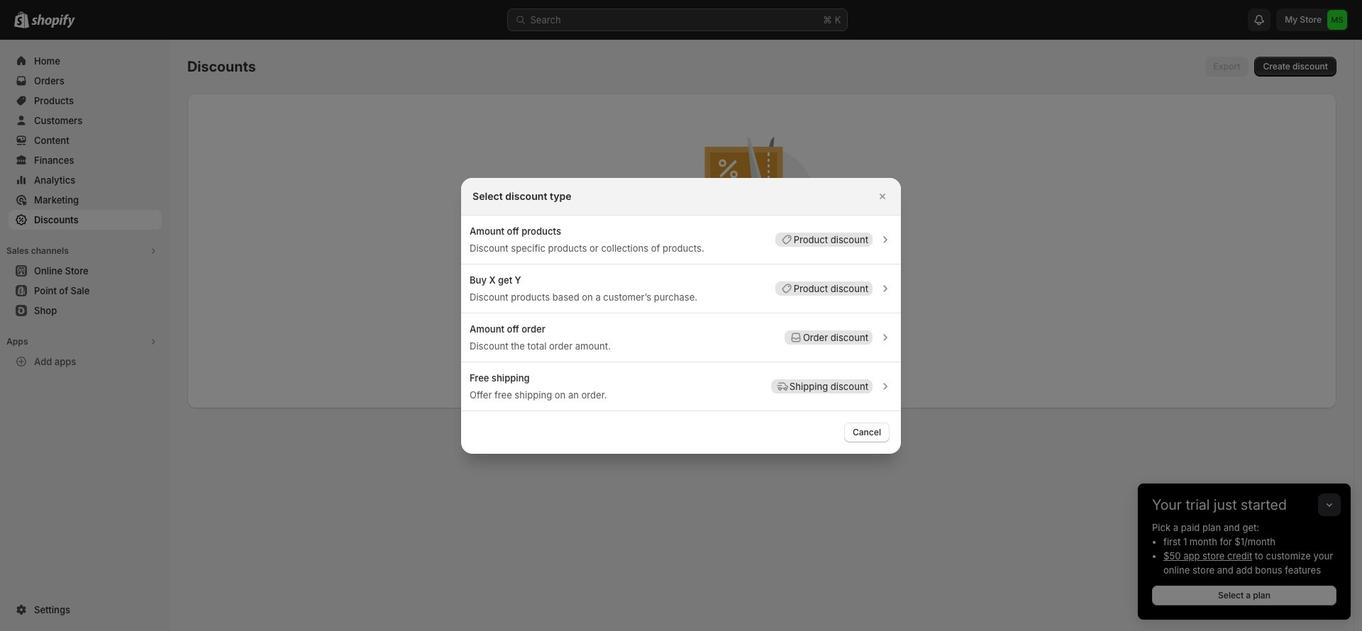 Task type: vqa. For each thing, say whether or not it's contained in the screenshot.
the bottom a
no



Task type: locate. For each thing, give the bounding box(es) containing it.
shopify image
[[31, 14, 75, 28]]

dialog
[[0, 178, 1362, 454]]



